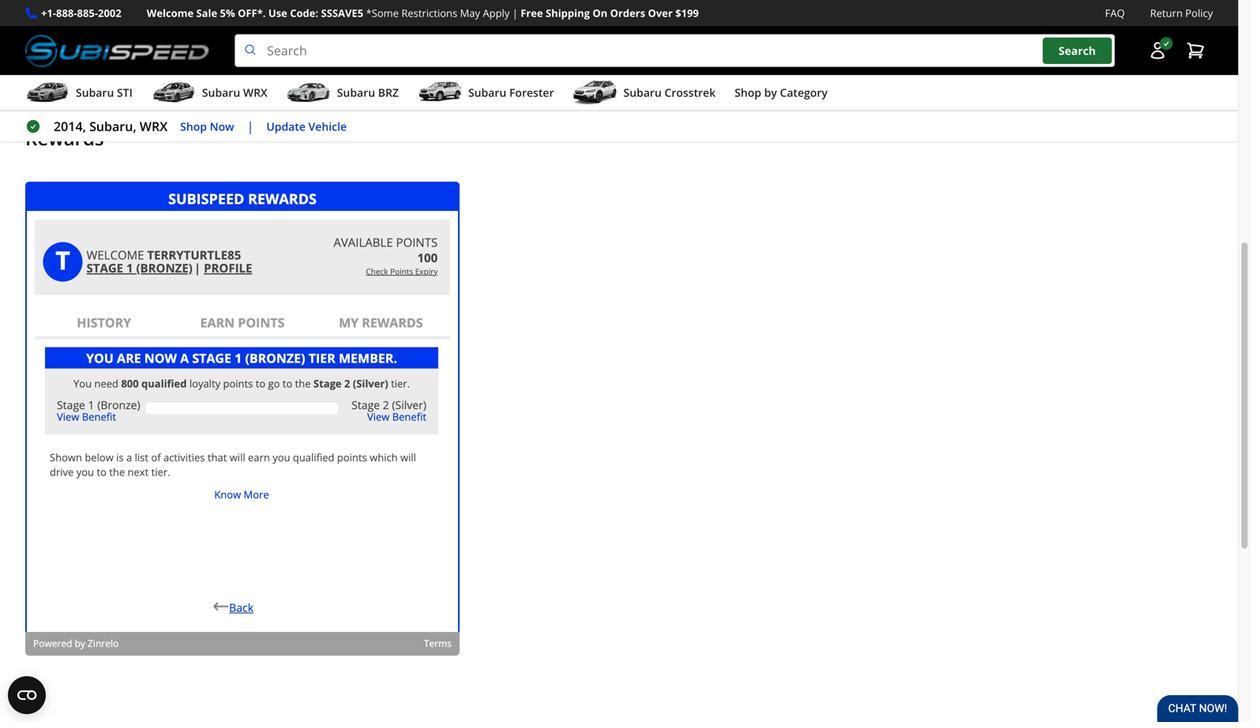 Task type: vqa. For each thing, say whether or not it's contained in the screenshot.
THE SUBARU CROSSTREK dropdown button
yes



Task type: locate. For each thing, give the bounding box(es) containing it.
2014,
[[54, 118, 86, 135]]

a subaru sti thumbnail image image
[[25, 81, 70, 104]]

0 vertical spatial |
[[512, 6, 518, 20]]

saved
[[97, 10, 132, 27]]

dialog
[[25, 182, 460, 656]]

shop now
[[180, 119, 234, 134]]

888-
[[56, 6, 77, 20]]

shop now link
[[180, 118, 234, 135]]

any
[[135, 10, 156, 27]]

yet.
[[223, 10, 244, 27]]

wrx
[[243, 85, 268, 100], [140, 118, 168, 135]]

shop left now
[[180, 119, 207, 134]]

subaru up now
[[202, 85, 240, 100]]

1 vertical spatial shop
[[180, 119, 207, 134]]

1 horizontal spatial wrx
[[243, 85, 268, 100]]

return policy
[[1151, 6, 1213, 20]]

subaru left forester
[[468, 85, 507, 100]]

subispeed logo image
[[25, 34, 209, 67]]

+1-888-885-2002
[[41, 6, 121, 20]]

1 horizontal spatial |
[[512, 6, 518, 20]]

category
[[780, 85, 828, 100]]

subaru sti button
[[25, 78, 133, 110]]

1 horizontal spatial shop
[[735, 85, 762, 100]]

2 subaru from the left
[[202, 85, 240, 100]]

orders
[[610, 6, 646, 20]]

|
[[512, 6, 518, 20], [247, 118, 254, 135]]

faq link
[[1105, 5, 1125, 21]]

search button
[[1043, 37, 1112, 64]]

update vehicle
[[266, 119, 347, 134]]

0 horizontal spatial |
[[247, 118, 254, 135]]

5%
[[220, 6, 235, 20]]

off*.
[[238, 6, 266, 20]]

| left free on the left
[[512, 6, 518, 20]]

shop left the by
[[735, 85, 762, 100]]

subaru for subaru sti
[[76, 85, 114, 100]]

search input field
[[235, 34, 1115, 67]]

wrx inside subaru wrx dropdown button
[[243, 85, 268, 100]]

you haven't saved any addresses yet.
[[25, 10, 244, 27]]

a subaru brz thumbnail image image
[[287, 81, 331, 104]]

+1-
[[41, 6, 56, 20]]

shop for shop by category
[[735, 85, 762, 100]]

shop by category button
[[735, 78, 828, 110]]

subaru left sti
[[76, 85, 114, 100]]

subaru sti
[[76, 85, 133, 100]]

885-
[[77, 6, 98, 20]]

button image
[[1149, 41, 1168, 60]]

4 subaru from the left
[[468, 85, 507, 100]]

subaru for subaru forester
[[468, 85, 507, 100]]

| right now
[[247, 118, 254, 135]]

subaru
[[76, 85, 114, 100], [202, 85, 240, 100], [337, 85, 375, 100], [468, 85, 507, 100], [624, 85, 662, 100]]

1 subaru from the left
[[76, 85, 114, 100]]

$199
[[676, 6, 699, 20]]

0 vertical spatial shop
[[735, 85, 762, 100]]

return
[[1151, 6, 1183, 20]]

welcome
[[147, 6, 194, 20]]

over
[[648, 6, 673, 20]]

1 vertical spatial wrx
[[140, 118, 168, 135]]

use
[[268, 6, 287, 20]]

subaru right a subaru crosstrek thumbnail image
[[624, 85, 662, 100]]

0 vertical spatial wrx
[[243, 85, 268, 100]]

shop inside shop by category dropdown button
[[735, 85, 762, 100]]

wrx down a subaru wrx thumbnail image
[[140, 118, 168, 135]]

subaru left brz
[[337, 85, 375, 100]]

shop for shop now
[[180, 119, 207, 134]]

sssave5
[[321, 6, 363, 20]]

0 horizontal spatial shop
[[180, 119, 207, 134]]

a subaru forester thumbnail image image
[[418, 81, 462, 104]]

wrx up update
[[243, 85, 268, 100]]

apply
[[483, 6, 510, 20]]

1 vertical spatial |
[[247, 118, 254, 135]]

restrictions
[[402, 6, 458, 20]]

shop
[[735, 85, 762, 100], [180, 119, 207, 134]]

by
[[764, 85, 777, 100]]

shop inside shop now link
[[180, 119, 207, 134]]

3 subaru from the left
[[337, 85, 375, 100]]

5 subaru from the left
[[624, 85, 662, 100]]

addresses
[[159, 10, 219, 27]]



Task type: describe. For each thing, give the bounding box(es) containing it.
subaru for subaru brz
[[337, 85, 375, 100]]

shop by category
[[735, 85, 828, 100]]

search
[[1059, 43, 1096, 58]]

subaru crosstrek
[[624, 85, 716, 100]]

brz
[[378, 85, 399, 100]]

faq
[[1105, 6, 1125, 20]]

update
[[266, 119, 306, 134]]

subaru wrx button
[[152, 78, 268, 110]]

you
[[25, 10, 48, 27]]

now
[[210, 119, 234, 134]]

2014, subaru, wrx
[[54, 118, 168, 135]]

address
[[94, 53, 137, 68]]

crosstrek
[[665, 85, 716, 100]]

subaru forester button
[[418, 78, 554, 110]]

subaru brz button
[[287, 78, 399, 110]]

return policy link
[[1151, 5, 1213, 21]]

haven't
[[51, 10, 94, 27]]

+1-888-885-2002 link
[[41, 5, 121, 21]]

policy
[[1186, 6, 1213, 20]]

subaru,
[[89, 118, 136, 135]]

subaru forester
[[468, 85, 554, 100]]

welcome sale 5% off*. use code: sssave5 *some restrictions may apply | free shipping on orders over $199
[[147, 6, 699, 20]]

2002
[[98, 6, 121, 20]]

free
[[521, 6, 543, 20]]

open widget image
[[8, 676, 46, 714]]

*some
[[366, 6, 399, 20]]

subaru wrx
[[202, 85, 268, 100]]

shipping
[[546, 6, 590, 20]]

0 horizontal spatial wrx
[[140, 118, 168, 135]]

code:
[[290, 6, 318, 20]]

forester
[[509, 85, 554, 100]]

on
[[593, 6, 608, 20]]

add address link
[[25, 45, 182, 76]]

subaru for subaru wrx
[[202, 85, 240, 100]]

sale
[[196, 6, 217, 20]]

subaru crosstrek button
[[573, 78, 716, 110]]

a subaru wrx thumbnail image image
[[152, 81, 196, 104]]

subaru brz
[[337, 85, 399, 100]]

update vehicle button
[[266, 118, 347, 135]]

add address
[[70, 53, 137, 68]]

a subaru crosstrek thumbnail image image
[[573, 81, 617, 104]]

vehicle
[[309, 119, 347, 134]]

subaru for subaru crosstrek
[[624, 85, 662, 100]]

may
[[460, 6, 480, 20]]

add
[[70, 53, 91, 68]]

sti
[[117, 85, 133, 100]]

rewards
[[25, 125, 104, 151]]



